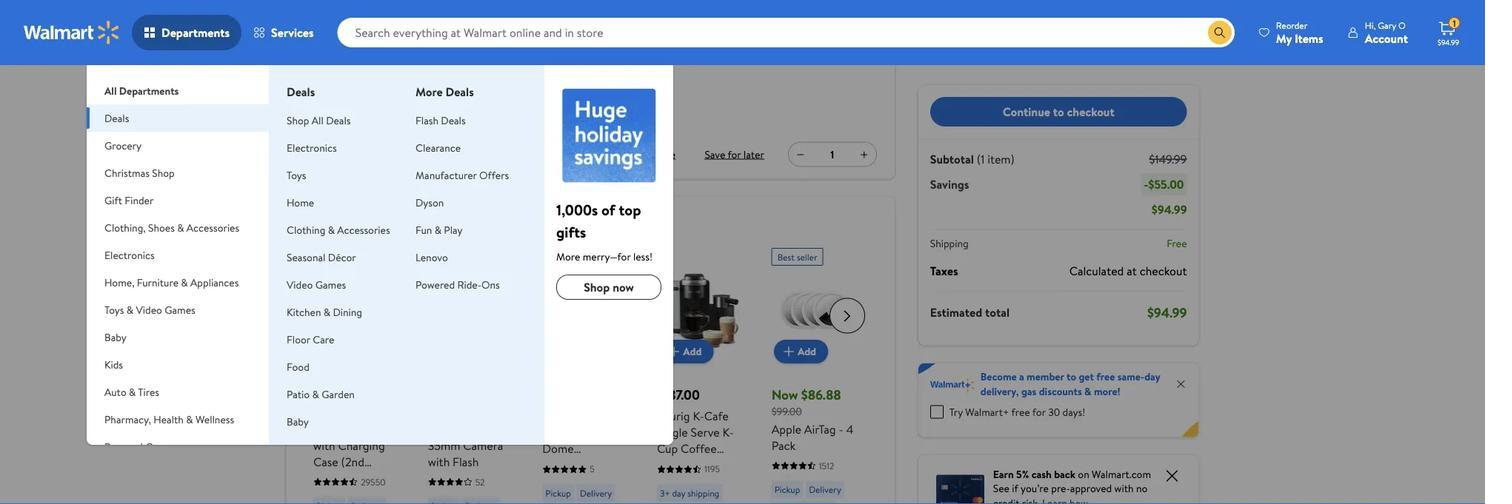 Task type: vqa. For each thing, say whether or not it's contained in the screenshot.
$187.37
no



Task type: locate. For each thing, give the bounding box(es) containing it.
manufacturer offers
[[416, 168, 509, 182]]

video inside dropdown button
[[136, 303, 162, 317]]

departments up the deals dropdown button
[[119, 83, 179, 98]]

with
[[313, 437, 335, 453], [428, 453, 450, 470], [1115, 482, 1134, 496]]

1 vertical spatial all
[[312, 113, 324, 127]]

0 horizontal spatial free
[[1012, 405, 1030, 420]]

electronics
[[287, 140, 337, 155], [105, 248, 155, 262]]

top
[[619, 199, 641, 220]]

a left time.)
[[539, 63, 543, 75]]

free down gas
[[1012, 405, 1030, 420]]

0 horizontal spatial flash
[[416, 113, 439, 127]]

1 right o
[[1453, 17, 1457, 29]]

3 best seller from the left
[[548, 250, 588, 263]]

at inside view details (only one option can be selected at a time.)
[[529, 63, 537, 75]]

1 horizontal spatial toys
[[287, 168, 306, 182]]

4 best seller from the left
[[777, 250, 817, 263]]

food link
[[287, 360, 310, 374]]

1 vertical spatial games
[[165, 303, 195, 317]]

add to cart image inside $14.00 group
[[551, 343, 568, 360]]

$99.00 up airpods
[[343, 386, 382, 404]]

to right continue
[[1053, 104, 1065, 120]]

back
[[1055, 467, 1076, 482]]

baby up the kids
[[105, 330, 127, 345]]

care inside dropdown button
[[145, 440, 167, 454]]

0 horizontal spatial electronics
[[105, 248, 155, 262]]

best for apple airpods with charging case (2nd generation)
[[319, 250, 336, 263]]

checkout inside button
[[1067, 104, 1115, 120]]

1 add button from the left
[[659, 340, 713, 363]]

add to cart image
[[551, 343, 568, 360], [665, 343, 683, 360]]

add to cart image right floor on the left bottom of page
[[321, 343, 339, 360]]

pickup inside now $86.88 'group'
[[774, 483, 800, 496]]

pickup inside $14.00 group
[[545, 487, 571, 499]]

latte
[[694, 457, 721, 473]]

at right selected
[[529, 63, 537, 75]]

seller for justice girls micro mini dome crossbody, pink tie dye
[[567, 250, 588, 263]]

home, furniture & appliances button
[[87, 269, 269, 296]]

seller for apple airtag - 4 pack
[[797, 250, 817, 263]]

flash deals link
[[416, 113, 466, 127]]

seller inside now $86.88 'group'
[[797, 250, 817, 263]]

1 vertical spatial more
[[556, 249, 580, 264]]

0 horizontal spatial shop
[[152, 166, 175, 180]]

dome
[[542, 441, 574, 457]]

pickup for justice
[[545, 487, 571, 499]]

delivery for $86.88
[[809, 483, 841, 496]]

earn
[[993, 467, 1014, 482]]

$8.00
[[481, 106, 507, 120]]

shipping
[[931, 236, 969, 251]]

shop left "now"
[[584, 279, 610, 296]]

risk.
[[1022, 496, 1040, 505]]

plan down the 'option'
[[454, 82, 472, 96]]

2 add button from the left
[[774, 340, 828, 363]]

services
[[271, 24, 314, 41]]

1 horizontal spatial free
[[1097, 370, 1115, 384]]

1 horizontal spatial shop
[[287, 113, 309, 127]]

shop inside dropdown button
[[152, 166, 175, 180]]

1 vertical spatial day
[[672, 487, 685, 499]]

1 vertical spatial baby
[[287, 415, 309, 429]]

0 horizontal spatial games
[[165, 303, 195, 317]]

departments inside popup button
[[162, 24, 230, 41]]

o
[[1399, 19, 1406, 31]]

0 horizontal spatial gift
[[105, 193, 122, 207]]

4 best from the left
[[777, 250, 795, 263]]

gift down home link on the top of page
[[304, 215, 327, 233]]

add for $187.00
[[683, 344, 702, 359]]

plan down 3-year plan - $11.00 at the left
[[454, 106, 472, 120]]

35mm
[[428, 437, 460, 453]]

fun & play link
[[416, 223, 463, 237]]

pickup down crossbody,
[[545, 487, 571, 499]]

2 seller from the left
[[453, 250, 473, 263]]

now inside now $86.88 $99.00 apple airtag - 4 pack
[[771, 386, 798, 404]]

2 horizontal spatial for
[[1033, 405, 1046, 420]]

seller inside onn. reusable 35mm camera with flash group
[[453, 250, 473, 263]]

$99.00 inside group
[[343, 386, 382, 404]]

3 best from the left
[[548, 250, 565, 263]]

shop for shop all deals
[[287, 113, 309, 127]]

Try Walmart+ free for 30 days! checkbox
[[931, 406, 944, 419]]

baby inside dropdown button
[[105, 330, 127, 345]]

electronics button
[[87, 242, 269, 269]]

$94.99 down $55.00
[[1152, 202, 1187, 218]]

& left dining
[[324, 305, 331, 319]]

2 add to cart image from the left
[[665, 343, 683, 360]]

2 horizontal spatial with
[[1115, 482, 1134, 496]]

best seller
[[319, 250, 359, 263], [434, 250, 473, 263], [548, 250, 588, 263], [777, 250, 817, 263]]

toys up home
[[287, 168, 306, 182]]

0 vertical spatial games
[[315, 277, 346, 292]]

banner
[[919, 363, 1199, 438]]

checkout down free
[[1140, 263, 1187, 279]]

& left the tires
[[129, 385, 136, 399]]

year down more deals
[[432, 106, 451, 120]]

patio & garden link
[[287, 387, 355, 402]]

more!
[[1094, 384, 1121, 399]]

best seller inside now $99.00 group
[[319, 250, 359, 263]]

by
[[534, 27, 545, 41]]

lenovo
[[416, 250, 448, 265]]

floor care
[[287, 332, 334, 347]]

seller inside now $99.00 group
[[338, 250, 359, 263]]

baby down patio
[[287, 415, 309, 429]]

1 vertical spatial checkout
[[1140, 263, 1187, 279]]

day right 3+
[[672, 487, 685, 499]]

video up the kitchen
[[287, 277, 313, 292]]

0 vertical spatial free
[[1097, 370, 1115, 384]]

$94.99 right the "account"
[[1438, 37, 1460, 47]]

floor
[[287, 332, 310, 347]]

walmart image
[[24, 21, 120, 44]]

0 vertical spatial 1
[[1453, 17, 1457, 29]]

1 horizontal spatial all
[[312, 113, 324, 127]]

best inside $14.00 group
[[548, 250, 565, 263]]

add button for now
[[774, 340, 828, 363]]

delivery inside now $86.88 'group'
[[809, 483, 841, 496]]

sports & outdoors link
[[287, 442, 371, 456]]

0 vertical spatial at
[[529, 63, 537, 75]]

0 horizontal spatial now
[[313, 386, 340, 404]]

2 apple from the left
[[771, 421, 801, 437]]

0 horizontal spatial add to cart image
[[321, 343, 339, 360]]

1 horizontal spatial games
[[315, 277, 346, 292]]

0 vertical spatial checkout
[[1067, 104, 1115, 120]]

shop
[[287, 113, 309, 127], [152, 166, 175, 180], [584, 279, 610, 296]]

gift for gift finder
[[105, 193, 122, 207]]

crossbody,
[[542, 457, 599, 473]]

estimated
[[931, 305, 983, 321]]

k- right serve
[[722, 424, 734, 441]]

video down furniture
[[136, 303, 162, 317]]

1 horizontal spatial add
[[683, 344, 702, 359]]

3-year plan - $11.00
[[423, 82, 508, 96]]

1 horizontal spatial add to cart image
[[665, 343, 683, 360]]

add up $86.88
[[798, 344, 816, 359]]

0 vertical spatial for
[[728, 147, 741, 161]]

1 horizontal spatial add to cart image
[[780, 343, 798, 360]]

0 horizontal spatial toys
[[105, 303, 124, 317]]

0 vertical spatial departments
[[162, 24, 230, 41]]

add inside $187.00 group
[[683, 344, 702, 359]]

0 vertical spatial year
[[432, 82, 451, 96]]

apple up "sports & outdoors"
[[313, 421, 343, 437]]

home, furniture & appliances
[[105, 275, 239, 290]]

1 horizontal spatial apple
[[771, 421, 801, 437]]

to inside become a member to get free same-day delivery, gas discounts & more!
[[1067, 370, 1077, 384]]

1 seller from the left
[[338, 250, 359, 263]]

2 best from the left
[[434, 250, 451, 263]]

1 horizontal spatial a
[[1020, 370, 1025, 384]]

2 best seller from the left
[[434, 250, 473, 263]]

0 horizontal spatial more
[[416, 84, 443, 100]]

0 vertical spatial electronics
[[287, 140, 337, 155]]

best seller for apple airtag - 4 pack
[[777, 250, 817, 263]]

savings
[[931, 176, 970, 193]]

less!
[[633, 249, 653, 264]]

& right furniture
[[181, 275, 188, 290]]

free right get
[[1097, 370, 1115, 384]]

add up view
[[400, 27, 419, 41]]

plan for $11.00
[[454, 82, 472, 96]]

add to cart image inside add "button"
[[780, 343, 798, 360]]

pickup down pack
[[774, 483, 800, 496]]

0 vertical spatial care
[[313, 332, 334, 347]]

add to cart image up $14.00
[[551, 343, 568, 360]]

0 horizontal spatial day
[[672, 487, 685, 499]]

games down home, furniture & appliances dropdown button
[[165, 303, 195, 317]]

0 vertical spatial baby
[[105, 330, 127, 345]]

0 vertical spatial gift
[[105, 193, 122, 207]]

1 vertical spatial care
[[145, 440, 167, 454]]

patio
[[287, 387, 310, 402]]

1 vertical spatial electronics
[[105, 248, 155, 262]]

a inside become a member to get free same-day delivery, gas discounts & more!
[[1020, 370, 1025, 384]]

deals up grocery
[[105, 111, 129, 125]]

2 now from the left
[[771, 386, 798, 404]]

dismiss capital one banner image
[[1164, 467, 1181, 485]]

more down "gifts"
[[556, 249, 580, 264]]

0 horizontal spatial checkout
[[1067, 104, 1115, 120]]

0 horizontal spatial 1
[[831, 147, 835, 162]]

delivery
[[809, 483, 841, 496], [580, 487, 612, 499]]

$94.99 down calculated at checkout
[[1148, 303, 1187, 322]]

Search search field
[[338, 18, 1235, 47]]

home,
[[105, 275, 134, 290]]

gift for gift ideas for less
[[304, 215, 327, 233]]

add button up $86.88
[[774, 340, 828, 363]]

auto & tires
[[105, 385, 159, 399]]

best seller inside $14.00 group
[[548, 250, 588, 263]]

0 horizontal spatial at
[[529, 63, 537, 75]]

1 horizontal spatial day
[[1145, 370, 1161, 384]]

4 seller from the left
[[797, 250, 817, 263]]

a inside view details (only one option can be selected at a time.)
[[539, 63, 543, 75]]

1 plan from the top
[[454, 82, 472, 96]]

1 horizontal spatial delivery
[[809, 483, 841, 496]]

add to cart image up now $86.88 $99.00 apple airtag - 4 pack
[[780, 343, 798, 360]]

add inside now $86.88 'group'
[[798, 344, 816, 359]]

(only
[[400, 63, 422, 75]]

gift left finder
[[105, 193, 122, 207]]

delivery down 1512
[[809, 483, 841, 496]]

for inside button
[[728, 147, 741, 161]]

delivery down the 5
[[580, 487, 612, 499]]

taxes
[[931, 263, 958, 279]]

kitchen & dining link
[[287, 305, 362, 319]]

deals right 2-
[[441, 113, 466, 127]]

add to cart image up $187.00
[[665, 343, 683, 360]]

now $99.00 group
[[313, 242, 401, 505]]

1 vertical spatial shop
[[152, 166, 175, 180]]

0 vertical spatial $94.99
[[1438, 37, 1460, 47]]

all
[[105, 83, 117, 98], [312, 113, 324, 127]]

0 vertical spatial toys
[[287, 168, 306, 182]]

(2nd
[[341, 453, 364, 470]]

3+ day shipping
[[660, 487, 719, 499]]

view
[[400, 44, 422, 59]]

delivery inside $14.00 group
[[580, 487, 612, 499]]

care right floor on the left bottom of page
[[313, 332, 334, 347]]

electronics inside dropdown button
[[105, 248, 155, 262]]

checkout right continue
[[1067, 104, 1115, 120]]

flash right the 2-year plan - $8.00 checkbox
[[416, 113, 439, 127]]

apple inside apple airpods with charging case (2nd generation)
[[313, 421, 343, 437]]

0 horizontal spatial accessories
[[187, 220, 239, 235]]

seller inside $14.00 group
[[567, 250, 588, 263]]

add to cart image for $187.00
[[665, 343, 683, 360]]

clothing & accessories
[[287, 223, 390, 237]]

shop down grocery "dropdown button"
[[152, 166, 175, 180]]

free inside become a member to get free same-day delivery, gas discounts & more!
[[1097, 370, 1115, 384]]

1 horizontal spatial at
[[1127, 263, 1137, 279]]

pack
[[771, 437, 796, 453]]

0 horizontal spatial pickup
[[545, 487, 571, 499]]

baby for baby link
[[287, 415, 309, 429]]

now $86.88 group
[[771, 242, 859, 505]]

add to cart image
[[321, 343, 339, 360], [780, 343, 798, 360]]

case
[[313, 453, 338, 470]]

care down "health"
[[145, 440, 167, 454]]

for right save
[[728, 147, 741, 161]]

0 horizontal spatial a
[[539, 63, 543, 75]]

2 horizontal spatial add
[[798, 344, 816, 359]]

& right sports
[[318, 442, 325, 456]]

all up grocery
[[105, 83, 117, 98]]

add walmart protection plan by allstate
[[400, 27, 582, 41]]

0 horizontal spatial all
[[105, 83, 117, 98]]

more up 2-
[[416, 84, 443, 100]]

apple inside now $86.88 $99.00 apple airtag - 4 pack
[[771, 421, 801, 437]]

apple left airtag
[[771, 421, 801, 437]]

account
[[1365, 30, 1409, 46]]

days!
[[1063, 405, 1086, 420]]

2 add to cart image from the left
[[780, 343, 798, 360]]

shop up electronics link
[[287, 113, 309, 127]]

deals inside dropdown button
[[105, 111, 129, 125]]

now right patio
[[313, 386, 340, 404]]

$99.00
[[343, 386, 382, 404], [771, 404, 802, 419]]

decrease quantity sony wh-ch720n-noise canceling wireless bluetooth headphones- black, current quantity 1 image
[[795, 149, 807, 160]]

& inside become a member to get free same-day delivery, gas discounts & more!
[[1085, 384, 1092, 399]]

christmas shop button
[[87, 159, 269, 187]]

add to cart image inside now $99.00 group
[[321, 343, 339, 360]]

& right fun
[[435, 223, 442, 237]]

calculated at checkout
[[1070, 263, 1187, 279]]

best seller inside onn. reusable 35mm camera with flash group
[[434, 250, 473, 263]]

manufacturer
[[416, 168, 477, 182]]

1 best seller from the left
[[319, 250, 359, 263]]

1 horizontal spatial pickup
[[774, 483, 800, 496]]

2 plan from the top
[[454, 106, 472, 120]]

1 year from the top
[[432, 82, 451, 96]]

1 vertical spatial year
[[432, 106, 451, 120]]

add button up $187.00
[[659, 340, 713, 363]]

1 horizontal spatial k-
[[722, 424, 734, 441]]

0 vertical spatial more
[[416, 84, 443, 100]]

accessories inside clothing, shoes & accessories dropdown button
[[187, 220, 239, 235]]

increase quantity sony wh-ch720n-noise canceling wireless bluetooth headphones- black, current quantity 1 image
[[859, 149, 871, 160]]

care for personal care
[[145, 440, 167, 454]]

1 add to cart image from the left
[[551, 343, 568, 360]]

charging
[[338, 437, 385, 453]]

add to cart image inside add "button"
[[665, 343, 683, 360]]

games up kitchen & dining link
[[315, 277, 346, 292]]

for left less
[[364, 215, 381, 233]]

52
[[475, 476, 485, 488]]

checkout for continue to checkout
[[1067, 104, 1115, 120]]

1 horizontal spatial with
[[428, 453, 450, 470]]

1 best from the left
[[319, 250, 336, 263]]

1 vertical spatial flash
[[452, 453, 479, 470]]

1 now from the left
[[313, 386, 340, 404]]

0 horizontal spatial video
[[136, 303, 162, 317]]

k-
[[693, 408, 704, 424], [722, 424, 734, 441]]

gary
[[1378, 19, 1397, 31]]

try
[[950, 405, 963, 420]]

add button inside $187.00 group
[[659, 340, 713, 363]]

1 left the increase quantity sony wh-ch720n-noise canceling wireless bluetooth headphones- black, current quantity 1 image
[[831, 147, 835, 162]]

0 vertical spatial plan
[[454, 82, 472, 96]]

become
[[981, 370, 1017, 384]]

& right shoes
[[177, 220, 184, 235]]

with inside apple airpods with charging case (2nd generation)
[[313, 437, 335, 453]]

0 horizontal spatial add button
[[659, 340, 713, 363]]

a right become
[[1020, 370, 1025, 384]]

estimated total
[[931, 305, 1010, 321]]

1 vertical spatial for
[[364, 215, 381, 233]]

deals
[[287, 84, 315, 100], [446, 84, 474, 100], [105, 111, 129, 125], [326, 113, 351, 127], [441, 113, 466, 127]]

k- right "keurig"
[[693, 408, 704, 424]]

3 seller from the left
[[567, 250, 588, 263]]

add button inside now $86.88 'group'
[[774, 340, 828, 363]]

more deals
[[416, 84, 474, 100]]

with inside earn 5% cash back on walmart.com see if you're pre-approved with no credit risk.
[[1115, 482, 1134, 496]]

1 horizontal spatial gift
[[304, 215, 327, 233]]

1 horizontal spatial electronics
[[287, 140, 337, 155]]

walmart plus image
[[931, 378, 975, 393]]

gift inside dropdown button
[[105, 193, 122, 207]]

2 vertical spatial shop
[[584, 279, 610, 296]]

flash up 52
[[452, 453, 479, 470]]

get
[[1079, 370, 1094, 384]]

0 vertical spatial day
[[1145, 370, 1161, 384]]

day
[[1145, 370, 1161, 384], [672, 487, 685, 499]]

christmas shop
[[105, 166, 175, 180]]

dye
[[560, 473, 581, 489]]

baby
[[105, 330, 127, 345], [287, 415, 309, 429]]

add up $187.00
[[683, 344, 702, 359]]

1 horizontal spatial add button
[[774, 340, 828, 363]]

best
[[319, 250, 336, 263], [434, 250, 451, 263], [548, 250, 565, 263], [777, 250, 795, 263]]

5
[[590, 463, 595, 475]]

electronics down 'clothing,'
[[105, 248, 155, 262]]

to left get
[[1067, 370, 1077, 384]]

best inside now $99.00 group
[[319, 250, 336, 263]]

1 horizontal spatial care
[[313, 332, 334, 347]]

-
[[475, 82, 479, 96], [475, 106, 479, 120], [1144, 176, 1149, 193], [839, 421, 843, 437]]

year for 3-
[[432, 82, 451, 96]]

toys down home,
[[105, 303, 124, 317]]

1 horizontal spatial for
[[728, 147, 741, 161]]

now inside group
[[313, 386, 340, 404]]

1 horizontal spatial flash
[[452, 453, 479, 470]]

manufacturer offers link
[[416, 168, 509, 182]]

more inside 1,000s of top gifts more merry—for less!
[[556, 249, 580, 264]]

0 vertical spatial a
[[539, 63, 543, 75]]

0 horizontal spatial to
[[1053, 104, 1065, 120]]

departments up all departments link
[[162, 24, 230, 41]]

0 horizontal spatial delivery
[[580, 487, 612, 499]]

gifts
[[556, 222, 586, 242]]

year down the one on the top left of page
[[432, 82, 451, 96]]

for left 30
[[1033, 405, 1046, 420]]

best seller inside now $86.88 'group'
[[777, 250, 817, 263]]

free
[[1167, 236, 1187, 251]]

1 horizontal spatial baby
[[287, 415, 309, 429]]

1 apple from the left
[[313, 421, 343, 437]]

plan
[[512, 27, 532, 41]]

2 year from the top
[[432, 106, 451, 120]]

0 horizontal spatial add to cart image
[[551, 343, 568, 360]]

details
[[425, 44, 454, 59]]

cafe
[[704, 408, 728, 424]]

now left $86.88
[[771, 386, 798, 404]]

1 vertical spatial plan
[[454, 106, 472, 120]]

1 horizontal spatial to
[[1067, 370, 1077, 384]]

day left close walmart plus section image
[[1145, 370, 1161, 384]]

best inside now $86.88 'group'
[[777, 250, 795, 263]]

& right clothing
[[328, 223, 335, 237]]

all up electronics link
[[312, 113, 324, 127]]

at right "calculated"
[[1127, 263, 1137, 279]]

& down home,
[[127, 303, 133, 317]]

0 horizontal spatial apple
[[313, 421, 343, 437]]

toys inside dropdown button
[[105, 303, 124, 317]]

2 horizontal spatial shop
[[584, 279, 610, 296]]

justice
[[542, 408, 578, 424]]

1 horizontal spatial more
[[556, 249, 580, 264]]

1 vertical spatial 1
[[831, 147, 835, 162]]

1 horizontal spatial checkout
[[1140, 263, 1187, 279]]

0 vertical spatial shop
[[287, 113, 309, 127]]

1 vertical spatial video
[[136, 303, 162, 317]]

1 vertical spatial to
[[1067, 370, 1077, 384]]

baby for the baby dropdown button
[[105, 330, 127, 345]]

1 vertical spatial gift
[[304, 215, 327, 233]]

electronics down shop all deals
[[287, 140, 337, 155]]

1 horizontal spatial $99.00
[[771, 404, 802, 419]]

now for now $99.00
[[313, 386, 340, 404]]

micro
[[542, 424, 572, 441]]

& left more!
[[1085, 384, 1092, 399]]

best for justice girls micro mini dome crossbody, pink tie dye
[[548, 250, 565, 263]]

offers
[[479, 168, 509, 182]]

and
[[692, 473, 710, 489]]

1 add to cart image from the left
[[321, 343, 339, 360]]

$99.00 up pack
[[771, 404, 802, 419]]

1 vertical spatial free
[[1012, 405, 1030, 420]]

reusable
[[452, 421, 498, 437]]



Task type: describe. For each thing, give the bounding box(es) containing it.
toys for toys & video games
[[105, 303, 124, 317]]

auto & tires button
[[87, 379, 269, 406]]

gift finder
[[105, 193, 154, 207]]

add button for $187.00
[[659, 340, 713, 363]]

year for 2-
[[432, 106, 451, 120]]

0 horizontal spatial k-
[[693, 408, 704, 424]]

deals image
[[556, 83, 662, 188]]

capital one credit card image
[[936, 472, 985, 505]]

mini
[[575, 424, 597, 441]]

allstate
[[548, 27, 582, 41]]

shoes
[[148, 220, 175, 235]]

gift ideas for less
[[304, 215, 405, 233]]

member
[[1027, 370, 1064, 384]]

delivery for justice
[[580, 487, 612, 499]]

close walmart plus section image
[[1176, 378, 1187, 390]]

hi, gary o account
[[1365, 19, 1409, 46]]

best for apple airtag - 4 pack
[[777, 250, 795, 263]]

play
[[444, 223, 463, 237]]

flash inside onn. reusable 35mm camera with flash
[[452, 453, 479, 470]]

now for now $86.88 $99.00 apple airtag - 4 pack
[[771, 386, 798, 404]]

remove button
[[634, 143, 681, 166]]

walmart+
[[966, 405, 1010, 420]]

3-Year plan - $11.00 checkbox
[[401, 83, 415, 96]]

30
[[1049, 405, 1060, 420]]

clearance
[[416, 140, 461, 155]]

0 vertical spatial all
[[105, 83, 117, 98]]

total
[[986, 305, 1010, 321]]

camera
[[463, 437, 503, 453]]

pickup for $86.88
[[774, 483, 800, 496]]

onn. reusable 35mm camera with flash
[[428, 421, 503, 470]]

sports
[[287, 442, 316, 456]]

gas
[[1022, 384, 1037, 399]]

seasonal décor
[[287, 250, 356, 265]]

can
[[468, 63, 481, 75]]

with inside onn. reusable 35mm camera with flash
[[428, 453, 450, 470]]

clothing, shoes & accessories
[[105, 220, 239, 235]]

maker,
[[657, 457, 691, 473]]

& right "health"
[[186, 412, 193, 427]]

add to cart image for apple airpods with charging case (2nd generation)
[[321, 343, 339, 360]]

day inside become a member to get free same-day delivery, gas discounts & more!
[[1145, 370, 1161, 384]]

best inside onn. reusable 35mm camera with flash group
[[434, 250, 451, 263]]

$14.00 group
[[542, 242, 630, 505]]

wellness
[[196, 412, 234, 427]]

next slide for horizontalscrollerrecommendations list image
[[830, 298, 865, 334]]

$187.00
[[657, 386, 700, 404]]

search icon image
[[1214, 27, 1226, 39]]

2 vertical spatial $94.99
[[1148, 303, 1187, 322]]

dining
[[333, 305, 362, 319]]

option
[[441, 63, 466, 75]]

maker
[[657, 473, 689, 489]]

1 vertical spatial at
[[1127, 263, 1137, 279]]

add to cart image for $14.00
[[551, 343, 568, 360]]

pre-
[[1052, 482, 1071, 496]]

-$55.00
[[1144, 176, 1184, 193]]

pink
[[602, 457, 624, 473]]

1 vertical spatial departments
[[119, 83, 179, 98]]

clothing,
[[105, 220, 146, 235]]

toys & video games button
[[87, 296, 269, 324]]

onn. reusable 35mm camera with flash group
[[428, 242, 516, 505]]

shop for shop now
[[584, 279, 610, 296]]

0 vertical spatial video
[[287, 277, 313, 292]]

1,000s
[[556, 199, 598, 220]]

checkout for calculated at checkout
[[1140, 263, 1187, 279]]

1512
[[819, 459, 834, 472]]

discounts
[[1039, 384, 1082, 399]]

$14.00
[[542, 386, 581, 404]]

toys for toys link
[[287, 168, 306, 182]]

deals up shop all deals
[[287, 84, 315, 100]]

subtotal (1 item)
[[931, 151, 1015, 167]]

floor care link
[[287, 332, 334, 347]]

grocery button
[[87, 132, 269, 159]]

personal
[[105, 440, 143, 454]]

electronics for "electronics" dropdown button
[[105, 248, 155, 262]]

2-Year plan - $8.00 checkbox
[[401, 106, 415, 120]]

video games
[[287, 277, 346, 292]]

$14.00 justice girls micro mini dome crossbody, pink tie dye
[[542, 386, 624, 489]]

kitchen
[[287, 305, 321, 319]]

add for now
[[798, 344, 816, 359]]

be
[[483, 63, 493, 75]]

3-
[[423, 82, 432, 96]]

subtotal
[[931, 151, 974, 167]]

food
[[287, 360, 310, 374]]

seasonal
[[287, 250, 326, 265]]

time.)
[[545, 63, 568, 75]]

$187.00 group
[[657, 242, 745, 505]]

to inside button
[[1053, 104, 1065, 120]]

banner containing become a member to get free same-day delivery, gas discounts & more!
[[919, 363, 1199, 438]]

reorder my items
[[1277, 19, 1324, 46]]

day inside $187.00 group
[[672, 487, 685, 499]]

seller for apple airpods with charging case (2nd generation)
[[338, 250, 359, 263]]

now $86.88 $99.00 apple airtag - 4 pack
[[771, 386, 853, 453]]

if
[[1012, 482, 1019, 496]]

one
[[424, 63, 438, 75]]

- inside now $86.88 $99.00 apple airtag - 4 pack
[[839, 421, 843, 437]]

1195
[[704, 463, 720, 475]]

clothing & accessories link
[[287, 223, 390, 237]]

deals up electronics link
[[326, 113, 351, 127]]

kids
[[105, 358, 123, 372]]

appliances
[[190, 275, 239, 290]]

best seller for apple airpods with charging case (2nd generation)
[[319, 250, 359, 263]]

you're
[[1021, 482, 1049, 496]]

2 vertical spatial for
[[1033, 405, 1046, 420]]

lenovo link
[[416, 250, 448, 265]]

$99.00 inside now $86.88 $99.00 apple airtag - 4 pack
[[771, 404, 802, 419]]

(1
[[977, 151, 985, 167]]

shop now
[[584, 279, 634, 296]]

clothing
[[287, 223, 326, 237]]

departments button
[[132, 15, 242, 50]]

1 horizontal spatial accessories
[[337, 223, 390, 237]]

& right patio
[[312, 387, 319, 402]]

patio & garden
[[287, 387, 355, 402]]

tires
[[138, 385, 159, 399]]

games inside dropdown button
[[165, 303, 195, 317]]

dyson link
[[416, 195, 444, 210]]

furniture
[[137, 275, 179, 290]]

electronics for electronics link
[[287, 140, 337, 155]]

christmas
[[105, 166, 150, 180]]

save
[[705, 147, 726, 161]]

add to cart image for apple airtag - 4 pack
[[780, 343, 798, 360]]

1 horizontal spatial 1
[[1453, 17, 1457, 29]]

0 horizontal spatial for
[[364, 215, 381, 233]]

1 vertical spatial $94.99
[[1152, 202, 1187, 218]]

gift finder button
[[87, 187, 269, 214]]

later
[[744, 147, 765, 161]]

care for floor care
[[313, 332, 334, 347]]

deals up the '2-year plan - $8.00'
[[446, 84, 474, 100]]

Walmart Site-Wide search field
[[338, 18, 1235, 47]]

kitchen & dining
[[287, 305, 362, 319]]

same-
[[1118, 370, 1145, 384]]

pharmacy, health & wellness button
[[87, 406, 269, 433]]

baby link
[[287, 415, 309, 429]]

cash
[[1032, 467, 1052, 482]]

best seller for justice girls micro mini dome crossbody, pink tie dye
[[548, 250, 588, 263]]

selected
[[495, 63, 527, 75]]

garden
[[322, 387, 355, 402]]

0 horizontal spatial add
[[400, 27, 419, 41]]

décor
[[328, 250, 356, 265]]

plan for $8.00
[[454, 106, 472, 120]]

single
[[657, 424, 688, 441]]

cup
[[657, 441, 678, 457]]

approved
[[1071, 482, 1112, 496]]



